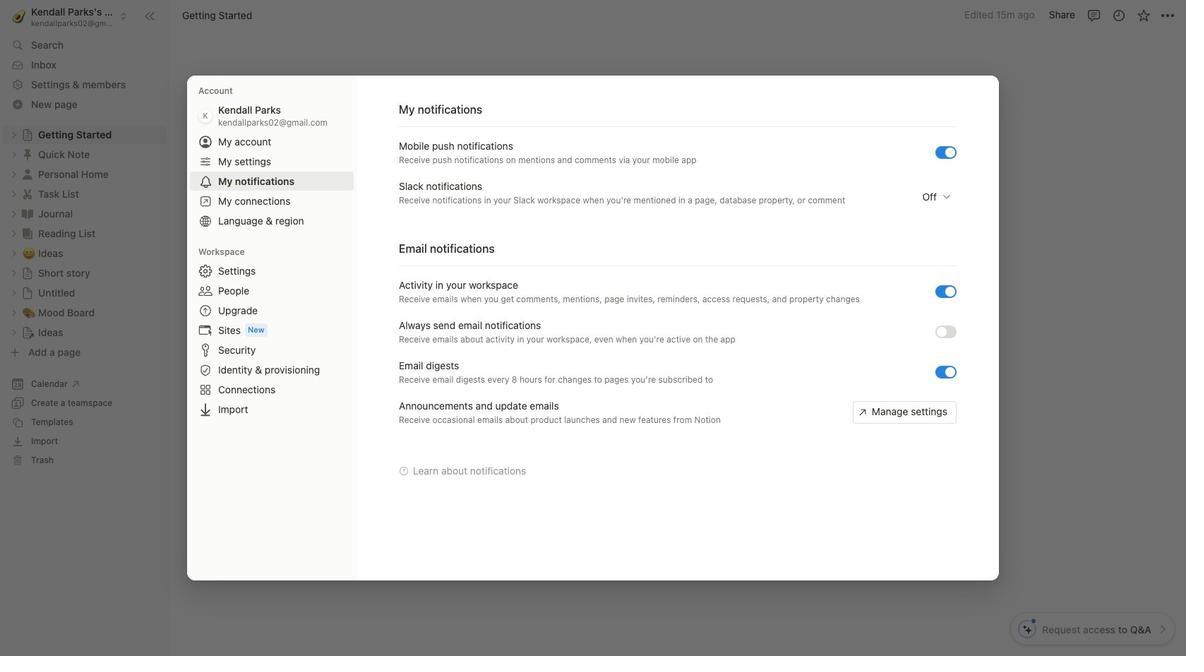 Task type: locate. For each thing, give the bounding box(es) containing it.
👋 image
[[429, 155, 444, 174]]

close sidebar image
[[144, 10, 155, 22]]

comments image
[[1087, 8, 1101, 22]]



Task type: describe. For each thing, give the bounding box(es) containing it.
favorite image
[[1137, 8, 1151, 22]]

updates image
[[1112, 8, 1126, 22]]

🥑 image
[[12, 7, 26, 25]]



Task type: vqa. For each thing, say whether or not it's contained in the screenshot.
🥑 icon
yes



